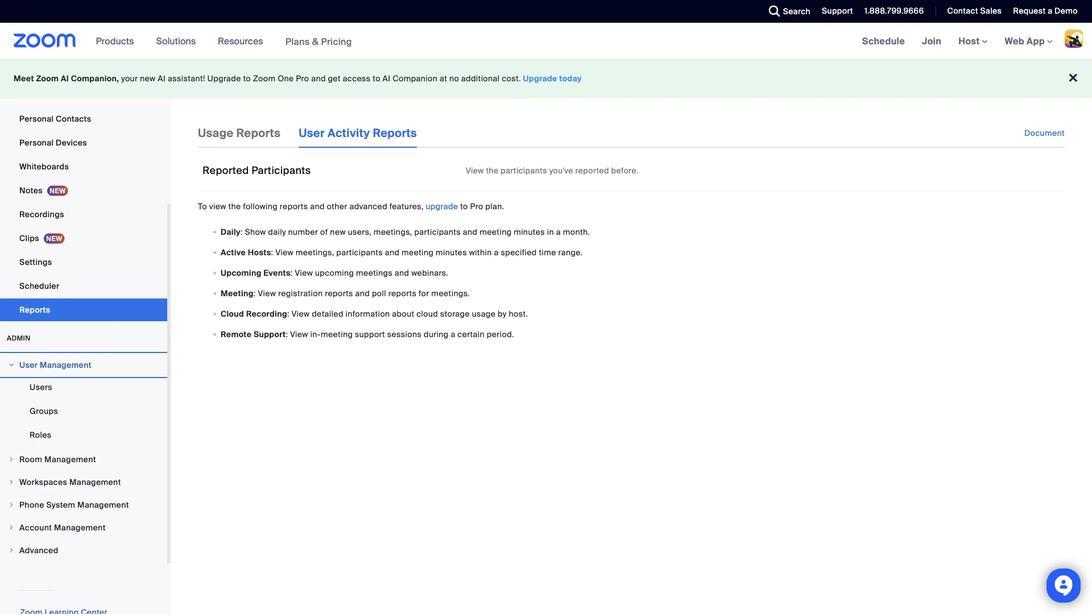 Task type: locate. For each thing, give the bounding box(es) containing it.
meeting down plan.
[[480, 227, 512, 237]]

management inside room management menu item
[[44, 455, 96, 465]]

phone inside menu item
[[19, 500, 44, 511]]

1 vertical spatial support
[[254, 329, 286, 340]]

management inside 'workspaces management' menu item
[[69, 477, 121, 488]]

phone up account
[[19, 500, 44, 511]]

minutes
[[514, 227, 545, 237], [436, 247, 467, 258]]

1.888.799.9666 button up schedule
[[857, 0, 927, 23]]

request
[[1014, 6, 1046, 16]]

user left activity
[[299, 126, 325, 140]]

upgrade right cost.
[[523, 73, 558, 84]]

1 vertical spatial new
[[330, 227, 346, 237]]

and left poll
[[355, 288, 370, 299]]

1 vertical spatial personal
[[19, 137, 54, 148]]

request a demo link
[[1005, 0, 1093, 23], [1014, 6, 1079, 16]]

2 personal from the top
[[19, 137, 54, 148]]

2 vertical spatial meeting
[[321, 329, 353, 340]]

users
[[30, 382, 52, 393]]

management down "phone system management" menu item
[[54, 523, 106, 533]]

ai left "companion"
[[383, 73, 391, 84]]

0 vertical spatial personal
[[19, 114, 54, 124]]

0 horizontal spatial meetings,
[[296, 247, 334, 258]]

1 horizontal spatial user
[[299, 126, 325, 140]]

other
[[327, 201, 348, 212]]

reports up reported participants
[[237, 126, 281, 140]]

1 horizontal spatial zoom
[[253, 73, 276, 84]]

1 horizontal spatial reports
[[325, 288, 353, 299]]

about
[[392, 309, 415, 319]]

0 vertical spatial support
[[823, 6, 854, 16]]

1 horizontal spatial ai
[[158, 73, 166, 84]]

contact
[[948, 6, 979, 16]]

remote
[[221, 329, 252, 340]]

activity
[[328, 126, 370, 140]]

0 vertical spatial new
[[140, 73, 156, 84]]

1 vertical spatial meeting
[[402, 247, 434, 258]]

right image left advanced
[[8, 548, 15, 554]]

1 vertical spatial user
[[19, 360, 38, 371]]

user up "users"
[[19, 360, 38, 371]]

remote support : view in-meeting support sessions during a certain period.
[[221, 329, 515, 340]]

user activity reports link
[[299, 118, 417, 148]]

0 horizontal spatial the
[[229, 201, 241, 212]]

view for : view in-meeting support sessions during a certain period.
[[290, 329, 308, 340]]

1 vertical spatial pro
[[470, 201, 484, 212]]

right image for room
[[8, 457, 15, 463]]

usage
[[472, 309, 496, 319]]

1 horizontal spatial minutes
[[514, 227, 545, 237]]

phone inside the personal menu menu
[[19, 90, 44, 100]]

to right 'access'
[[373, 73, 381, 84]]

0 vertical spatial meeting
[[480, 227, 512, 237]]

1 horizontal spatial new
[[330, 227, 346, 237]]

new right of
[[330, 227, 346, 237]]

1 personal from the top
[[19, 114, 54, 124]]

meeting down "daily : show daily number of new users, meetings, participants and meeting minutes in a month."
[[402, 247, 434, 258]]

demo
[[1055, 6, 1079, 16]]

1 vertical spatial phone
[[19, 500, 44, 511]]

right image for account
[[8, 525, 15, 532]]

0 horizontal spatial zoom
[[36, 73, 59, 84]]

settings
[[19, 257, 52, 268]]

meetings, down of
[[296, 247, 334, 258]]

solutions
[[156, 35, 196, 47]]

0 horizontal spatial user
[[19, 360, 38, 371]]

personal up whiteboards
[[19, 137, 54, 148]]

1 vertical spatial right image
[[8, 479, 15, 486]]

participants down users,
[[337, 247, 383, 258]]

0 horizontal spatial upgrade
[[207, 73, 241, 84]]

pro right one
[[296, 73, 309, 84]]

meeting down the "detailed"
[[321, 329, 353, 340]]

2 vertical spatial participants
[[337, 247, 383, 258]]

web app button
[[1006, 35, 1054, 47]]

account management menu item
[[0, 517, 167, 539]]

participants down upgrade link
[[415, 227, 461, 237]]

view for : view upcoming meetings and webinars.
[[295, 268, 313, 278]]

settings link
[[0, 251, 167, 274]]

1 right image from the top
[[8, 362, 15, 369]]

events
[[264, 268, 291, 278]]

right image left workspaces
[[8, 479, 15, 486]]

today
[[560, 73, 582, 84]]

recording
[[246, 309, 287, 319]]

management up workspaces management
[[44, 455, 96, 465]]

1 horizontal spatial participants
[[415, 227, 461, 237]]

personal up personal devices
[[19, 114, 54, 124]]

0 horizontal spatial reports
[[19, 305, 50, 315]]

schedule
[[863, 35, 906, 47]]

2 right image from the top
[[8, 479, 15, 486]]

at
[[440, 73, 447, 84]]

reports up about
[[389, 288, 417, 299]]

meeting
[[480, 227, 512, 237], [402, 247, 434, 258], [321, 329, 353, 340]]

0 horizontal spatial minutes
[[436, 247, 467, 258]]

right image left room
[[8, 457, 15, 463]]

upgrade down product information 'navigation' on the left top
[[207, 73, 241, 84]]

cost.
[[502, 73, 521, 84]]

resources button
[[218, 23, 268, 59]]

4 right image from the top
[[8, 548, 15, 554]]

room management menu item
[[0, 449, 167, 471]]

upcoming
[[315, 268, 354, 278]]

in-
[[311, 329, 321, 340]]

right image for phone
[[8, 502, 15, 509]]

pro left plan.
[[470, 201, 484, 212]]

sales
[[981, 6, 1003, 16]]

user inside tabs of report home tab list
[[299, 126, 325, 140]]

right image
[[8, 457, 15, 463], [8, 502, 15, 509], [8, 525, 15, 532], [8, 548, 15, 554]]

profile picture image
[[1066, 30, 1084, 48]]

support link
[[814, 0, 857, 23], [823, 6, 854, 16]]

and left get
[[311, 73, 326, 84]]

usage reports
[[198, 126, 281, 140]]

2 zoom from the left
[[253, 73, 276, 84]]

upgrade
[[207, 73, 241, 84], [523, 73, 558, 84]]

reports right activity
[[373, 126, 417, 140]]

by
[[498, 309, 507, 319]]

zoom left one
[[253, 73, 276, 84]]

new right your
[[140, 73, 156, 84]]

webinars.
[[412, 268, 449, 278]]

right image inside user management menu item
[[8, 362, 15, 369]]

2 horizontal spatial participants
[[501, 166, 548, 176]]

management down 'workspaces management' menu item
[[77, 500, 129, 511]]

right image left account
[[8, 525, 15, 532]]

resources
[[218, 35, 263, 47]]

user inside menu item
[[19, 360, 38, 371]]

roles
[[30, 430, 52, 441]]

upcoming
[[221, 268, 262, 278]]

workspaces management menu item
[[0, 472, 167, 494]]

ai left assistant!
[[158, 73, 166, 84]]

: for recording
[[287, 309, 290, 319]]

1 zoom from the left
[[36, 73, 59, 84]]

upcoming events : view upcoming meetings and webinars.
[[221, 268, 449, 278]]

daily
[[221, 227, 241, 237]]

2 horizontal spatial meeting
[[480, 227, 512, 237]]

right image inside 'workspaces management' menu item
[[8, 479, 15, 486]]

1 vertical spatial meetings,
[[296, 247, 334, 258]]

0 horizontal spatial meeting
[[321, 329, 353, 340]]

0 vertical spatial meetings,
[[374, 227, 412, 237]]

1 phone from the top
[[19, 90, 44, 100]]

2 horizontal spatial ai
[[383, 73, 391, 84]]

zoom right meet
[[36, 73, 59, 84]]

contacts
[[56, 114, 91, 124]]

reports
[[237, 126, 281, 140], [373, 126, 417, 140], [19, 305, 50, 315]]

2 phone from the top
[[19, 500, 44, 511]]

management for user management
[[40, 360, 92, 371]]

during
[[424, 329, 449, 340]]

management inside user management menu item
[[40, 360, 92, 371]]

management inside "phone system management" menu item
[[77, 500, 129, 511]]

view for : view meetings, participants and meeting minutes within a specified time range.
[[276, 247, 294, 258]]

personal
[[19, 114, 54, 124], [19, 137, 54, 148]]

2 right image from the top
[[8, 502, 15, 509]]

user for user management
[[19, 360, 38, 371]]

personal menu menu
[[0, 0, 167, 323]]

reports
[[280, 201, 308, 212], [325, 288, 353, 299], [389, 288, 417, 299]]

1 vertical spatial minutes
[[436, 247, 467, 258]]

plans & pricing link
[[286, 35, 352, 47], [286, 35, 352, 47]]

phone for phone
[[19, 90, 44, 100]]

right image down the admin
[[8, 362, 15, 369]]

minutes left in
[[514, 227, 545, 237]]

system
[[46, 500, 75, 511]]

the up plan.
[[486, 166, 499, 176]]

right image inside "phone system management" menu item
[[8, 502, 15, 509]]

2 horizontal spatial reports
[[373, 126, 417, 140]]

roles link
[[0, 424, 167, 447]]

0 horizontal spatial pro
[[296, 73, 309, 84]]

upgrade link
[[426, 201, 458, 212]]

reported
[[203, 164, 249, 177]]

0 horizontal spatial reports
[[280, 201, 308, 212]]

: down registration
[[287, 309, 290, 319]]

0 vertical spatial phone
[[19, 90, 44, 100]]

: left in-
[[286, 329, 288, 340]]

1 ai from the left
[[61, 73, 69, 84]]

1 horizontal spatial meetings,
[[374, 227, 412, 237]]

meetings, up active hosts : view meetings, participants and meeting minutes within a specified time range.
[[374, 227, 412, 237]]

2 ai from the left
[[158, 73, 166, 84]]

: up registration
[[291, 268, 293, 278]]

1 horizontal spatial upgrade
[[523, 73, 558, 84]]

the right the view
[[229, 201, 241, 212]]

join
[[923, 35, 942, 47]]

a
[[1049, 6, 1053, 16], [557, 227, 561, 237], [494, 247, 499, 258], [451, 329, 456, 340]]

support down recording
[[254, 329, 286, 340]]

0 horizontal spatial participants
[[337, 247, 383, 258]]

search
[[784, 6, 811, 17]]

phone down meet
[[19, 90, 44, 100]]

management up users link
[[40, 360, 92, 371]]

document link
[[1025, 118, 1066, 148]]

and down "daily : show daily number of new users, meetings, participants and meeting minutes in a month."
[[385, 247, 400, 258]]

1 horizontal spatial reports
[[237, 126, 281, 140]]

reports down the upcoming events : view upcoming meetings and webinars.
[[325, 288, 353, 299]]

tabs of report home tab list
[[198, 118, 435, 148]]

3 right image from the top
[[8, 525, 15, 532]]

following
[[243, 201, 278, 212]]

pricing
[[321, 35, 352, 47]]

0 horizontal spatial ai
[[61, 73, 69, 84]]

user activity reports
[[299, 126, 417, 140]]

:
[[241, 227, 243, 237], [271, 247, 273, 258], [291, 268, 293, 278], [254, 288, 256, 299], [287, 309, 290, 319], [286, 329, 288, 340]]

0 vertical spatial pro
[[296, 73, 309, 84]]

1 horizontal spatial support
[[823, 6, 854, 16]]

0 vertical spatial right image
[[8, 362, 15, 369]]

active hosts : view meetings, participants and meeting minutes within a specified time range.
[[221, 247, 583, 258]]

0 horizontal spatial to
[[243, 73, 251, 84]]

notes link
[[0, 179, 167, 202]]

to down resources dropdown button
[[243, 73, 251, 84]]

1 vertical spatial the
[[229, 201, 241, 212]]

zoom
[[36, 73, 59, 84], [253, 73, 276, 84]]

management
[[40, 360, 92, 371], [44, 455, 96, 465], [69, 477, 121, 488], [77, 500, 129, 511], [54, 523, 106, 533]]

detailed
[[312, 309, 344, 319]]

management down room management menu item
[[69, 477, 121, 488]]

participants left you've
[[501, 166, 548, 176]]

to right 'upgrade'
[[461, 201, 468, 212]]

0 horizontal spatial new
[[140, 73, 156, 84]]

1 right image from the top
[[8, 457, 15, 463]]

personal for personal devices
[[19, 137, 54, 148]]

1 horizontal spatial the
[[486, 166, 499, 176]]

contact sales link
[[939, 0, 1005, 23], [948, 6, 1003, 16]]

: up events
[[271, 247, 273, 258]]

cloud
[[221, 309, 244, 319]]

reports for registration
[[325, 288, 353, 299]]

user management menu item
[[0, 355, 167, 376]]

right image inside account management menu item
[[8, 525, 15, 532]]

0 vertical spatial user
[[299, 126, 325, 140]]

reports up the number
[[280, 201, 308, 212]]

0 vertical spatial minutes
[[514, 227, 545, 237]]

minutes left within
[[436, 247, 467, 258]]

banner
[[0, 23, 1093, 60]]

phone system management
[[19, 500, 129, 511]]

support right search
[[823, 6, 854, 16]]

right image
[[8, 362, 15, 369], [8, 479, 15, 486]]

reports down the scheduler
[[19, 305, 50, 315]]

1 horizontal spatial pro
[[470, 201, 484, 212]]

a right within
[[494, 247, 499, 258]]

2 horizontal spatial to
[[461, 201, 468, 212]]

personal contacts link
[[0, 108, 167, 130]]

right image left system
[[8, 502, 15, 509]]

right image for user management
[[8, 362, 15, 369]]

management inside account management menu item
[[54, 523, 106, 533]]

ai left "companion,"
[[61, 73, 69, 84]]

workspaces
[[19, 477, 67, 488]]

account
[[19, 523, 52, 533]]

document
[[1025, 128, 1066, 138]]

right image inside room management menu item
[[8, 457, 15, 463]]

user for user activity reports
[[299, 126, 325, 140]]



Task type: describe. For each thing, give the bounding box(es) containing it.
room management
[[19, 455, 96, 465]]

pro inside meet zoom ai companion, footer
[[296, 73, 309, 84]]

view for : view detailed information about cloud storage usage by host.
[[292, 309, 310, 319]]

plans & pricing
[[286, 35, 352, 47]]

2 horizontal spatial reports
[[389, 288, 417, 299]]

period.
[[487, 329, 515, 340]]

account management
[[19, 523, 106, 533]]

management for workspaces management
[[69, 477, 121, 488]]

active
[[221, 247, 246, 258]]

scheduler
[[19, 281, 59, 291]]

upgrade today link
[[523, 73, 582, 84]]

a right during
[[451, 329, 456, 340]]

plans
[[286, 35, 310, 47]]

assistant!
[[168, 73, 205, 84]]

view
[[209, 201, 226, 212]]

meetings.
[[432, 288, 470, 299]]

phone system management menu item
[[0, 495, 167, 516]]

recordings link
[[0, 203, 167, 226]]

usage reports link
[[198, 118, 281, 148]]

phone link
[[0, 84, 167, 106]]

registration
[[278, 288, 323, 299]]

room
[[19, 455, 42, 465]]

1.888.799.9666 button up schedule link
[[865, 6, 925, 16]]

specified
[[501, 247, 537, 258]]

admin menu menu
[[0, 355, 167, 563]]

your
[[121, 73, 138, 84]]

0 vertical spatial participants
[[501, 166, 548, 176]]

companion,
[[71, 73, 119, 84]]

hosts
[[248, 247, 271, 258]]

get
[[328, 73, 341, 84]]

meetings navigation
[[854, 23, 1093, 60]]

1 upgrade from the left
[[207, 73, 241, 84]]

: for events
[[291, 268, 293, 278]]

and left other
[[310, 201, 325, 212]]

meeting
[[221, 288, 254, 299]]

management for account management
[[54, 523, 106, 533]]

personal contacts
[[19, 114, 91, 124]]

meet zoom ai companion, footer
[[0, 59, 1093, 98]]

information
[[346, 309, 390, 319]]

cloud recording : view detailed information about cloud storage usage by host.
[[221, 309, 528, 319]]

features,
[[390, 201, 424, 212]]

schedule link
[[854, 23, 914, 59]]

cloud
[[417, 309, 438, 319]]

3 ai from the left
[[383, 73, 391, 84]]

and down active hosts : view meetings, participants and meeting minutes within a specified time range.
[[395, 268, 410, 278]]

product information navigation
[[87, 23, 361, 60]]

2 upgrade from the left
[[523, 73, 558, 84]]

for
[[419, 288, 430, 299]]

a right in
[[557, 227, 561, 237]]

contact sales
[[948, 6, 1003, 16]]

join link
[[914, 23, 951, 59]]

host
[[959, 35, 983, 47]]

1 horizontal spatial to
[[373, 73, 381, 84]]

personal devices
[[19, 137, 87, 148]]

app
[[1027, 35, 1046, 47]]

products button
[[96, 23, 139, 59]]

: for support
[[286, 329, 288, 340]]

personal for personal contacts
[[19, 114, 54, 124]]

banner containing products
[[0, 23, 1093, 60]]

plan.
[[486, 201, 505, 212]]

advanced
[[19, 546, 58, 556]]

1 horizontal spatial meeting
[[402, 247, 434, 258]]

web
[[1006, 35, 1025, 47]]

daily
[[268, 227, 286, 237]]

you've
[[550, 166, 574, 176]]

host.
[[509, 309, 528, 319]]

user management
[[19, 360, 92, 371]]

solutions button
[[156, 23, 201, 59]]

participants
[[252, 164, 311, 177]]

to view the following reports and other advanced features, upgrade to pro plan.
[[198, 201, 505, 212]]

time
[[539, 247, 557, 258]]

phone for phone system management
[[19, 500, 44, 511]]

meeting : view registration reports and poll reports for meetings.
[[221, 288, 470, 299]]

: left "show"
[[241, 227, 243, 237]]

access
[[343, 73, 371, 84]]

user management menu
[[0, 376, 167, 448]]

0 vertical spatial the
[[486, 166, 499, 176]]

&
[[312, 35, 319, 47]]

right image for workspaces management
[[8, 479, 15, 486]]

reports for following
[[280, 201, 308, 212]]

additional
[[462, 73, 500, 84]]

meetings
[[356, 268, 393, 278]]

and inside meet zoom ai companion, footer
[[311, 73, 326, 84]]

within
[[469, 247, 492, 258]]

0 horizontal spatial support
[[254, 329, 286, 340]]

a left demo
[[1049, 6, 1053, 16]]

one
[[278, 73, 294, 84]]

reported participants
[[203, 164, 311, 177]]

scheduler link
[[0, 275, 167, 298]]

whiteboards
[[19, 161, 69, 172]]

advanced menu item
[[0, 540, 167, 562]]

groups link
[[0, 400, 167, 423]]

reports link
[[0, 299, 167, 322]]

: up recording
[[254, 288, 256, 299]]

1 vertical spatial participants
[[415, 227, 461, 237]]

usage
[[198, 126, 234, 140]]

: for hosts
[[271, 247, 273, 258]]

notes
[[19, 185, 43, 196]]

host button
[[959, 35, 988, 47]]

devices
[[56, 137, 87, 148]]

side navigation navigation
[[0, 0, 171, 615]]

new inside meet zoom ai companion, footer
[[140, 73, 156, 84]]

range.
[[559, 247, 583, 258]]

products
[[96, 35, 134, 47]]

daily : show daily number of new users, meetings, participants and meeting minutes in a month.
[[221, 227, 591, 237]]

management for room management
[[44, 455, 96, 465]]

reports inside the personal menu menu
[[19, 305, 50, 315]]

right image inside advanced menu item
[[8, 548, 15, 554]]

to
[[198, 201, 207, 212]]

personal devices link
[[0, 131, 167, 154]]

zoom logo image
[[14, 34, 76, 48]]

sessions
[[387, 329, 422, 340]]

clips
[[19, 233, 39, 244]]

and up within
[[463, 227, 478, 237]]



Task type: vqa. For each thing, say whether or not it's contained in the screenshot.
Home LINK
no



